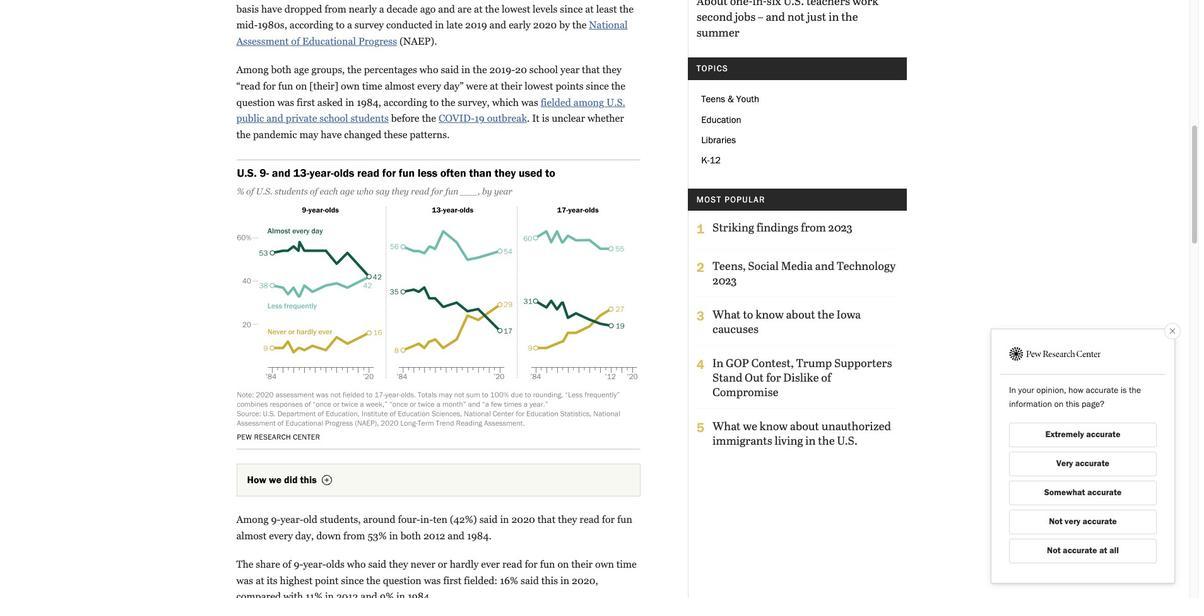 Task type: describe. For each thing, give the bounding box(es) containing it.
not for not very accurate
[[1050, 517, 1063, 527]]

around
[[363, 514, 396, 526]]

somewhat accurate button
[[1010, 481, 1158, 506]]

among for among 9-year-old students, around four-in-ten (42%) said in 2020 that they read for fun almost every day, down from 53% in both 2012 and 1984.
[[237, 514, 269, 526]]

fun inside among 9-year-old students, around four-in-ten (42%) said in 2020 that they read for fun almost every day, down from 53% in both 2012 and 1984.
[[618, 514, 633, 526]]

first inside among both age groups, the percentages who said in the 2019-20 school year that they "read for fun on [their] own time almost every day" were at their lowest points since the question was first asked in 1984, according to the survey, which was
[[297, 96, 315, 108]]

circle plus image
[[322, 476, 332, 486]]

these
[[384, 129, 408, 141]]

and inside "fielded among u.s. public and private school students"
[[267, 113, 284, 125]]

and inside among 9-year-old students, around four-in-ten (42%) said in 2020 that they read for fun almost every day, down from 53% in both 2012 and 1984.
[[448, 530, 465, 542]]

did
[[284, 475, 298, 487]]

fielded among u.s. public and private school students link
[[237, 96, 626, 125]]

extremely accurate
[[1046, 430, 1121, 440]]

in gop contest, trump supporters stand out for dislike of compromise link
[[713, 355, 899, 400]]

fielded among u.s. public and private school students
[[237, 96, 626, 125]]

contest,
[[752, 355, 794, 371]]

national assessment of educational progress link
[[237, 19, 628, 47]]

teens, social media and technology 2023
[[713, 258, 896, 288]]

it
[[532, 113, 540, 125]]

outbreak
[[487, 113, 527, 125]]

popular
[[725, 194, 766, 204]]

fielded:
[[464, 575, 498, 587]]

1984. inside among 9-year-old students, around four-in-ten (42%) said in 2020 that they read for fun almost every day, down from 53% in both 2012 and 1984.
[[467, 530, 492, 542]]

the inside what to know about the iowa caucuses
[[818, 306, 835, 322]]

accurate for very accurate
[[1076, 459, 1110, 469]]

the share of 9-year-olds who said they never or hardly ever read for fun on their own time was at its highest point since the question was first fielded: 16% said this in 2020, compared with 11% in 2012 and 9% in 1984.
[[237, 559, 637, 599]]

1 horizontal spatial from
[[801, 219, 827, 235]]

19
[[475, 113, 485, 125]]

for inside among both age groups, the percentages who said in the 2019-20 school year that they "read for fun on [their] own time almost every day" were at their lowest points since the question was first asked in 1984, according to the survey, which was
[[263, 80, 276, 92]]

striking
[[713, 219, 755, 235]]

2023 inside teens, social media and technology 2023
[[713, 272, 737, 288]]

in- inside about one-in-six u.s. teachers work second jobs – and not just in the summer
[[753, 0, 767, 8]]

in down point
[[325, 591, 334, 599]]

highest
[[280, 575, 313, 587]]

both inside among 9-year-old students, around four-in-ten (42%) said in 2020 that they read for fun almost every day, down from 53% in both 2012 and 1984.
[[401, 530, 421, 542]]

iowa
[[837, 306, 862, 322]]

u.s. inside about one-in-six u.s. teachers work second jobs – and not just in the summer
[[784, 0, 805, 8]]

was up "."
[[522, 96, 539, 108]]

in- inside among 9-year-old students, around four-in-ten (42%) said in 2020 that they read for fun almost every day, down from 53% in both 2012 and 1984.
[[421, 514, 433, 526]]

1
[[697, 221, 705, 237]]

groups,
[[312, 64, 345, 76]]

day"
[[444, 80, 464, 92]]

before
[[391, 113, 420, 125]]

they inside among 9-year-old students, around four-in-ten (42%) said in 2020 that they read for fun almost every day, down from 53% in both 2012 and 1984.
[[558, 514, 578, 526]]

was down the
[[237, 575, 253, 587]]

every inside among both age groups, the percentages who said in the 2019-20 school year that they "read for fun on [their] own time almost every day" were at their lowest points since the question was first asked in 1984, according to the survey, which was
[[418, 80, 442, 92]]

the up the whether
[[612, 80, 626, 92]]

very accurate button
[[1010, 452, 1158, 477]]

[their]
[[310, 80, 339, 92]]

covid-19 outbreak link
[[439, 113, 527, 125]]

in up 'were'
[[462, 64, 471, 76]]

extremely accurate button
[[1010, 423, 1158, 448]]

they inside among both age groups, the percentages who said in the 2019-20 school year that they "read for fun on [their] own time almost every day" were at their lowest points since the question was first asked in 1984, according to the survey, which was
[[603, 64, 622, 76]]

own inside among both age groups, the percentages who said in the 2019-20 school year that they "read for fun on [their] own time almost every day" were at their lowest points since the question was first asked in 1984, according to the survey, which was
[[341, 80, 360, 92]]

the right groups,
[[348, 64, 362, 76]]

pandemic
[[253, 129, 297, 141]]

2
[[697, 260, 705, 275]]

among both age groups, the percentages who said in the 2019-20 school year that they "read for fun on [their] own time almost every day" were at their lowest points since the question was first asked in 1984, according to the survey, which was
[[237, 64, 626, 108]]

1 vertical spatial this
[[300, 475, 317, 487]]

to inside among both age groups, the percentages who said in the 2019-20 school year that they "read for fun on [their] own time almost every day" were at their lowest points since the question was first asked in 1984, according to the survey, which was
[[430, 96, 439, 108]]

school inside among both age groups, the percentages who said in the 2019-20 school year that they "read for fun on [their] own time almost every day" were at their lowest points since the question was first asked in 1984, according to the survey, which was
[[530, 64, 558, 76]]

jobs
[[735, 8, 756, 24]]

in your opinion, how accurate is the information on this page?
[[1010, 385, 1142, 410]]

with
[[284, 591, 303, 599]]

of for national assessment of educational progress
[[291, 35, 300, 47]]

teens, social
[[713, 258, 779, 273]]

what for what we know about unauthorized immigrants living in the u.s.
[[713, 418, 741, 434]]

time inside among both age groups, the percentages who said in the 2019-20 school year that they "read for fun on [their] own time almost every day" were at their lowest points since the question was first asked in 1984, according to the survey, which was
[[362, 80, 383, 92]]

(naep).
[[397, 35, 437, 47]]

said inside among both age groups, the percentages who said in the 2019-20 school year that they "read for fun on [their] own time almost every day" were at their lowest points since the question was first asked in 1984, according to the survey, which was
[[441, 64, 459, 76]]

that inside among 9-year-old students, around four-in-ten (42%) said in 2020 that they read for fun almost every day, down from 53% in both 2012 and 1984.
[[538, 514, 556, 526]]

were
[[466, 80, 488, 92]]

olds
[[326, 559, 345, 571]]

4
[[697, 357, 705, 373]]

11%
[[306, 591, 323, 599]]

every inside among 9-year-old students, around four-in-ten (42%) said in 2020 that they read for fun almost every day, down from 53% in both 2012 and 1984.
[[269, 530, 293, 542]]

not for not accurate at all
[[1048, 546, 1061, 556]]

for inside "in gop contest, trump supporters stand out for dislike of compromise"
[[767, 369, 782, 385]]

technology
[[837, 258, 896, 273]]

at inside button
[[1100, 546, 1108, 556]]

progress
[[359, 35, 397, 47]]

down
[[317, 530, 341, 542]]

in for in gop contest, trump supporters stand out for dislike of compromise
[[713, 355, 724, 371]]

the inside the share of 9-year-olds who said they never or hardly ever read for fun on their own time was at its highest point since the question was first fielded: 16% said this in 2020, compared with 11% in 2012 and 9% in 1984.
[[366, 575, 381, 587]]

read inside the share of 9-year-olds who said they never or hardly ever read for fun on their own time was at its highest point since the question was first fielded: 16% said this in 2020, compared with 11% in 2012 and 9% in 1984.
[[503, 559, 523, 571]]

on inside the share of 9-year-olds who said they never or hardly ever read for fun on their own time was at its highest point since the question was first fielded: 16% said this in 2020, compared with 11% in 2012 and 9% in 1984.
[[558, 559, 569, 571]]

at inside among both age groups, the percentages who said in the 2019-20 school year that they "read for fun on [their] own time almost every day" were at their lowest points since the question was first asked in 1984, according to the survey, which was
[[490, 80, 499, 92]]

asked
[[318, 96, 343, 108]]

and inside the share of 9-year-olds who said they never or hardly ever read for fun on their own time was at its highest point since the question was first fielded: 16% said this in 2020, compared with 11% in 2012 and 9% in 1984.
[[361, 591, 378, 599]]

not very accurate button
[[1010, 510, 1158, 535]]

k-
[[702, 155, 710, 166]]

3
[[697, 308, 705, 324]]

we for how
[[269, 475, 282, 487]]

summer
[[697, 24, 740, 40]]

information
[[1010, 399, 1053, 410]]

never
[[411, 559, 436, 571]]

said inside among 9-year-old students, around four-in-ten (42%) said in 2020 that they read for fun almost every day, down from 53% in both 2012 and 1984.
[[480, 514, 498, 526]]

percentages
[[364, 64, 417, 76]]

is inside . it is unclear whether the pandemic may have changed these patterns.
[[542, 113, 550, 125]]

somewhat
[[1045, 488, 1086, 498]]

(42%)
[[450, 514, 477, 526]]

the inside . it is unclear whether the pandemic may have changed these patterns.
[[237, 129, 251, 141]]

education link
[[697, 110, 899, 130]]

youth
[[737, 94, 760, 105]]

what we know about unauthorized immigrants living in the u.s.
[[713, 418, 892, 448]]

9%
[[380, 591, 394, 599]]

question inside among both age groups, the percentages who said in the 2019-20 school year that they "read for fun on [their] own time almost every day" were at their lowest points since the question was first asked in 1984, according to the survey, which was
[[237, 96, 275, 108]]

is inside in your opinion, how accurate is the information on this page?
[[1121, 385, 1128, 396]]

caucuses
[[713, 321, 759, 337]]

unclear
[[552, 113, 585, 125]]

among 9-year-old students, around four-in-ten (42%) said in 2020 that they read for fun almost every day, down from 53% in both 2012 and 1984.
[[237, 514, 633, 542]]

just
[[808, 8, 827, 24]]

second
[[697, 8, 733, 24]]

day,
[[295, 530, 314, 542]]

a line graph showing that u.s. 9- and 13-year-olds read for fun less often than they used to image
[[237, 156, 641, 454]]

what we know about unauthorized immigrants living in the u.s. link
[[713, 418, 899, 448]]

striking findings from 2023
[[713, 219, 853, 235]]

in left the 2020 on the left of page
[[500, 514, 509, 526]]

supporters
[[835, 355, 893, 371]]

points
[[556, 80, 584, 92]]

fun inside the share of 9-year-olds who said they never or hardly ever read for fun on their own time was at its highest point since the question was first fielded: 16% said this in 2020, compared with 11% in 2012 and 9% in 1984.
[[540, 559, 555, 571]]

or
[[438, 559, 448, 571]]

dislike
[[784, 369, 819, 385]]

u.s. inside "fielded among u.s. public and private school students"
[[607, 96, 626, 108]]

said right 16%
[[521, 575, 539, 587]]

point
[[315, 575, 339, 587]]

changed
[[344, 129, 382, 141]]

not
[[788, 8, 805, 24]]

striking findings from 2023 link
[[713, 219, 853, 239]]

5
[[697, 420, 705, 436]]

they inside the share of 9-year-olds who said they never or hardly ever read for fun on their own time was at its highest point since the question was first fielded: 16% said this in 2020, compared with 11% in 2012 and 9% in 1984.
[[389, 559, 408, 571]]

about for the
[[787, 306, 816, 322]]

the inside in your opinion, how accurate is the information on this page?
[[1130, 385, 1142, 396]]

very
[[1057, 459, 1074, 469]]

in left '2020,' on the left
[[561, 575, 570, 587]]

for inside the share of 9-year-olds who said they never or hardly ever read for fun on their own time was at its highest point since the question was first fielded: 16% said this in 2020, compared with 11% in 2012 and 9% in 1984.
[[525, 559, 538, 571]]



Task type: locate. For each thing, give the bounding box(es) containing it.
on inside in your opinion, how accurate is the information on this page?
[[1055, 399, 1064, 410]]

1 vertical spatial we
[[269, 475, 282, 487]]

question
[[237, 96, 275, 108], [383, 575, 422, 587]]

in right just
[[829, 8, 840, 24]]

0 horizontal spatial since
[[341, 575, 364, 587]]

1 vertical spatial fun
[[618, 514, 633, 526]]

1 vertical spatial that
[[538, 514, 556, 526]]

to up . it is unclear whether the pandemic may have changed these patterns.
[[430, 96, 439, 108]]

share
[[256, 559, 280, 571]]

2012 inside among 9-year-old students, around four-in-ten (42%) said in 2020 that they read for fun almost every day, down from 53% in both 2012 and 1984.
[[424, 530, 446, 542]]

0 vertical spatial is
[[542, 113, 550, 125]]

0 vertical spatial school
[[530, 64, 558, 76]]

six
[[767, 0, 782, 8]]

0 vertical spatial read
[[580, 514, 600, 526]]

this right did
[[300, 475, 317, 487]]

1 horizontal spatial in
[[1010, 385, 1017, 396]]

1 horizontal spatial time
[[617, 559, 637, 571]]

0 vertical spatial to
[[430, 96, 439, 108]]

know up contest,
[[756, 306, 784, 322]]

k-12
[[702, 155, 721, 166]]

year-
[[281, 514, 304, 526], [303, 559, 326, 571]]

1 horizontal spatial 1984.
[[467, 530, 492, 542]]

question up 9%
[[383, 575, 422, 587]]

teens & youth link
[[697, 90, 899, 110]]

in right 'living'
[[806, 433, 816, 448]]

1 horizontal spatial who
[[420, 64, 439, 76]]

0 vertical spatial about
[[787, 306, 816, 322]]

old
[[304, 514, 318, 526]]

since up among
[[586, 80, 609, 92]]

students,
[[320, 514, 361, 526]]

teachers
[[807, 0, 851, 8]]

this inside in your opinion, how accurate is the information on this page?
[[1067, 399, 1080, 410]]

findings
[[757, 219, 799, 235]]

of for the share of 9-year-olds who said they never or hardly ever read for fun on their own time was at its highest point since the question was first fielded: 16% said this in 2020, compared with 11% in 2012 and 9% in 1984.
[[283, 559, 292, 571]]

2 vertical spatial at
[[256, 575, 264, 587]]

own up '2020,' on the left
[[596, 559, 614, 571]]

"read
[[237, 80, 261, 92]]

among down how
[[237, 514, 269, 526]]

at left "all"
[[1100, 546, 1108, 556]]

the inside about one-in-six u.s. teachers work second jobs – and not just in the summer
[[842, 8, 859, 24]]

its
[[267, 575, 278, 587]]

was down never
[[424, 575, 441, 587]]

1 horizontal spatial at
[[490, 80, 499, 92]]

0 horizontal spatial own
[[341, 80, 360, 92]]

2 vertical spatial they
[[389, 559, 408, 571]]

9- left old
[[271, 514, 281, 526]]

1 horizontal spatial read
[[580, 514, 600, 526]]

living
[[775, 433, 804, 448]]

said
[[441, 64, 459, 76], [480, 514, 498, 526], [368, 559, 387, 571], [521, 575, 539, 587]]

they left never
[[389, 559, 408, 571]]

2 among from the top
[[237, 514, 269, 526]]

1 horizontal spatial 2023
[[829, 219, 853, 235]]

1 vertical spatial every
[[269, 530, 293, 542]]

how
[[247, 475, 267, 487]]

0 horizontal spatial read
[[503, 559, 523, 571]]

who for olds
[[347, 559, 366, 571]]

in inside about one-in-six u.s. teachers work second jobs – and not just in the summer
[[829, 8, 840, 24]]

of up age
[[291, 35, 300, 47]]

every left day, in the left of the page
[[269, 530, 293, 542]]

teens & youth
[[702, 94, 760, 105]]

2 horizontal spatial u.s.
[[838, 433, 858, 448]]

1 vertical spatial school
[[320, 113, 348, 125]]

0 horizontal spatial question
[[237, 96, 275, 108]]

in right 53%
[[389, 530, 398, 542]]

0 horizontal spatial 2023
[[713, 272, 737, 288]]

0 vertical spatial on
[[296, 80, 307, 92]]

survey,
[[458, 96, 490, 108]]

the right just
[[842, 8, 859, 24]]

private
[[286, 113, 317, 125]]

u.s.
[[784, 0, 805, 8], [607, 96, 626, 108], [838, 433, 858, 448]]

0 vertical spatial time
[[362, 80, 383, 92]]

0 vertical spatial u.s.
[[784, 0, 805, 8]]

the up 'were'
[[473, 64, 487, 76]]

2 what from the top
[[713, 418, 741, 434]]

who down (naep).
[[420, 64, 439, 76]]

assessment
[[237, 35, 289, 47]]

accurate right very
[[1083, 517, 1118, 527]]

own up 1984,
[[341, 80, 360, 92]]

year- inside among 9-year-old students, around four-in-ten (42%) said in 2020 that they read for fun almost every day, down from 53% in both 2012 and 1984.
[[281, 514, 304, 526]]

their inside among both age groups, the percentages who said in the 2019-20 school year that they "read for fun on [their] own time almost every day" were at their lowest points since the question was first asked in 1984, according to the survey, which was
[[501, 80, 523, 92]]

1984. down never
[[408, 591, 432, 599]]

accurate
[[1087, 385, 1119, 396], [1087, 430, 1121, 440], [1076, 459, 1110, 469], [1088, 488, 1122, 498], [1083, 517, 1118, 527], [1064, 546, 1098, 556]]

0 vertical spatial 1984.
[[467, 530, 492, 542]]

1 vertical spatial in-
[[421, 514, 433, 526]]

2012 inside the share of 9-year-olds who said they never or hardly ever read for fun on their own time was at its highest point since the question was first fielded: 16% said this in 2020, compared with 11% in 2012 and 9% in 1984.
[[337, 591, 358, 599]]

1 vertical spatial of
[[822, 369, 832, 385]]

1 vertical spatial since
[[341, 575, 364, 587]]

how we did this
[[247, 475, 317, 487]]

question up public
[[237, 96, 275, 108]]

1 vertical spatial at
[[1100, 546, 1108, 556]]

from down "students," in the left bottom of the page
[[344, 530, 365, 542]]

extremely
[[1046, 430, 1085, 440]]

the
[[842, 8, 859, 24], [348, 64, 362, 76], [473, 64, 487, 76], [612, 80, 626, 92], [441, 96, 456, 108], [422, 113, 436, 125], [237, 129, 251, 141], [818, 306, 835, 322], [1130, 385, 1142, 396], [819, 433, 835, 448], [366, 575, 381, 587]]

2 horizontal spatial fun
[[618, 514, 633, 526]]

at left its
[[256, 575, 264, 587]]

0 vertical spatial among
[[237, 64, 269, 76]]

somewhat accurate
[[1045, 488, 1122, 498]]

0 vertical spatial who
[[420, 64, 439, 76]]

accurate down page?
[[1087, 430, 1121, 440]]

0 horizontal spatial fun
[[278, 80, 293, 92]]

was up private
[[278, 96, 294, 108]]

0 vertical spatial of
[[291, 35, 300, 47]]

1 among from the top
[[237, 64, 269, 76]]

lowest
[[525, 80, 554, 92]]

1 vertical spatial 1984.
[[408, 591, 432, 599]]

about down in gop contest, trump supporters stand out for dislike of compromise link
[[791, 418, 820, 434]]

0 vertical spatial they
[[603, 64, 622, 76]]

school up lowest
[[530, 64, 558, 76]]

0 vertical spatial 9-
[[271, 514, 281, 526]]

is
[[542, 113, 550, 125], [1121, 385, 1128, 396]]

first down or
[[444, 575, 462, 587]]

year
[[561, 64, 580, 76]]

1984.
[[467, 530, 492, 542], [408, 591, 432, 599]]

1 horizontal spatial this
[[542, 575, 558, 587]]

from
[[801, 219, 827, 235], [344, 530, 365, 542]]

not inside not accurate at all button
[[1048, 546, 1061, 556]]

0 horizontal spatial who
[[347, 559, 366, 571]]

1 horizontal spatial since
[[586, 80, 609, 92]]

in left 1984,
[[346, 96, 354, 108]]

accurate down the not very accurate button
[[1064, 546, 1098, 556]]

not very accurate
[[1050, 517, 1118, 527]]

0 horizontal spatial 1984.
[[408, 591, 432, 599]]

not down the not very accurate button
[[1048, 546, 1061, 556]]

accurate for somewhat accurate
[[1088, 488, 1122, 498]]

1 horizontal spatial that
[[582, 64, 600, 76]]

about inside what we know about unauthorized immigrants living in the u.s.
[[791, 418, 820, 434]]

accurate for not accurate at all
[[1064, 546, 1098, 556]]

they
[[603, 64, 622, 76], [558, 514, 578, 526], [389, 559, 408, 571]]

2 vertical spatial this
[[542, 575, 558, 587]]

9- up highest
[[294, 559, 303, 571]]

0 horizontal spatial 9-
[[271, 514, 281, 526]]

that right year
[[582, 64, 600, 76]]

own inside the share of 9-year-olds who said they never or hardly ever read for fun on their own time was at its highest point since the question was first fielded: 16% said this in 2020, compared with 11% in 2012 and 9% in 1984.
[[596, 559, 614, 571]]

list
[[697, 90, 899, 171]]

who inside the share of 9-year-olds who said they never or hardly ever read for fun on their own time was at its highest point since the question was first fielded: 16% said this in 2020, compared with 11% in 2012 and 9% in 1984.
[[347, 559, 366, 571]]

u.s. right 'living'
[[838, 433, 858, 448]]

about
[[787, 306, 816, 322], [791, 418, 820, 434]]

0 vertical spatial from
[[801, 219, 827, 235]]

1 vertical spatial almost
[[237, 530, 267, 542]]

read up 16%
[[503, 559, 523, 571]]

time inside the share of 9-year-olds who said they never or hardly ever read for fun on their own time was at its highest point since the question was first fielded: 16% said this in 2020, compared with 11% in 2012 and 9% in 1984.
[[617, 559, 637, 571]]

0 vertical spatial what
[[713, 306, 741, 322]]

not accurate at all
[[1048, 546, 1120, 556]]

1 horizontal spatial both
[[401, 530, 421, 542]]

in
[[829, 8, 840, 24], [462, 64, 471, 76], [346, 96, 354, 108], [806, 433, 816, 448], [500, 514, 509, 526], [389, 530, 398, 542], [561, 575, 570, 587], [325, 591, 334, 599], [397, 591, 405, 599]]

0 vertical spatial not
[[1050, 517, 1063, 527]]

school up have
[[320, 113, 348, 125]]

1 vertical spatial know
[[760, 418, 788, 434]]

2012 down ten at the bottom
[[424, 530, 446, 542]]

we down compromise
[[743, 418, 758, 434]]

among up "read
[[237, 64, 269, 76]]

0 vertical spatial in
[[713, 355, 724, 371]]

that inside among both age groups, the percentages who said in the 2019-20 school year that they "read for fun on [their] own time almost every day" were at their lowest points since the question was first asked in 1984, according to the survey, which was
[[582, 64, 600, 76]]

0 vertical spatial year-
[[281, 514, 304, 526]]

and inside teens, social media and technology 2023
[[816, 258, 835, 273]]

1 vertical spatial own
[[596, 559, 614, 571]]

0 horizontal spatial in-
[[421, 514, 433, 526]]

we left did
[[269, 475, 282, 487]]

1 vertical spatial both
[[401, 530, 421, 542]]

0 horizontal spatial almost
[[237, 530, 267, 542]]

in inside "in gop contest, trump supporters stand out for dislike of compromise"
[[713, 355, 724, 371]]

of right dislike
[[822, 369, 832, 385]]

9-
[[271, 514, 281, 526], [294, 559, 303, 571]]

1 horizontal spatial 9-
[[294, 559, 303, 571]]

very
[[1065, 517, 1081, 527]]

in for in your opinion, how accurate is the information on this page?
[[1010, 385, 1017, 396]]

1 vertical spatial what
[[713, 418, 741, 434]]

have
[[321, 129, 342, 141]]

u.s. right six
[[784, 0, 805, 8]]

1 vertical spatial time
[[617, 559, 637, 571]]

the right how
[[1130, 385, 1142, 396]]

1 vertical spatial among
[[237, 514, 269, 526]]

among
[[237, 64, 269, 76], [237, 514, 269, 526]]

since
[[586, 80, 609, 92], [341, 575, 364, 587]]

gop
[[726, 355, 750, 371]]

2 vertical spatial on
[[558, 559, 569, 571]]

what to know about the iowa caucuses link
[[713, 306, 899, 337]]

know for caucuses
[[756, 306, 784, 322]]

53%
[[368, 530, 387, 542]]

we inside what we know about unauthorized immigrants living in the u.s.
[[743, 418, 758, 434]]

their up which
[[501, 80, 523, 92]]

in right 4 in the bottom of the page
[[713, 355, 724, 371]]

they right the 2020 on the left of page
[[558, 514, 578, 526]]

of inside "in gop contest, trump supporters stand out for dislike of compromise"
[[822, 369, 832, 385]]

fielded
[[541, 96, 572, 108]]

know for living
[[760, 418, 788, 434]]

question inside the share of 9-year-olds who said they never or hardly ever read for fun on their own time was at its highest point since the question was first fielded: 16% said this in 2020, compared with 11% in 2012 and 9% in 1984.
[[383, 575, 422, 587]]

stand
[[713, 369, 743, 385]]

in right 9%
[[397, 591, 405, 599]]

first inside the share of 9-year-olds who said they never or hardly ever read for fun on their own time was at its highest point since the question was first fielded: 16% said this in 2020, compared with 11% in 2012 and 9% in 1984.
[[444, 575, 462, 587]]

the right 'living'
[[819, 433, 835, 448]]

what inside what to know about the iowa caucuses
[[713, 306, 741, 322]]

what right "5"
[[713, 418, 741, 434]]

among inside among 9-year-old students, around four-in-ten (42%) said in 2020 that they read for fun almost every day, down from 53% in both 2012 and 1984.
[[237, 514, 269, 526]]

who inside among both age groups, the percentages who said in the 2019-20 school year that they "read for fun on [their] own time almost every day" were at their lowest points since the question was first asked in 1984, according to the survey, which was
[[420, 64, 439, 76]]

the up 9%
[[366, 575, 381, 587]]

0 horizontal spatial to
[[430, 96, 439, 108]]

accurate up page?
[[1087, 385, 1119, 396]]

u.s. up the whether
[[607, 96, 626, 108]]

1 vertical spatial from
[[344, 530, 365, 542]]

1 vertical spatial to
[[743, 306, 754, 322]]

both left age
[[271, 64, 292, 76]]

at inside the share of 9-year-olds who said they never or hardly ever read for fun on their own time was at its highest point since the question was first fielded: 16% said this in 2020, compared with 11% in 2012 and 9% in 1984.
[[256, 575, 264, 587]]

accurate down the very accurate button
[[1088, 488, 1122, 498]]

in inside what we know about unauthorized immigrants living in the u.s.
[[806, 433, 816, 448]]

the
[[237, 559, 254, 571]]

what for what to know about the iowa caucuses
[[713, 306, 741, 322]]

1984. inside the share of 9-year-olds who said they never or hardly ever read for fun on their own time was at its highest point since the question was first fielded: 16% said this in 2020, compared with 11% in 2012 and 9% in 1984.
[[408, 591, 432, 599]]

on inside among both age groups, the percentages who said in the 2019-20 school year that they "read for fun on [their] own time almost every day" were at their lowest points since the question was first asked in 1984, according to the survey, which was
[[296, 80, 307, 92]]

compromise
[[713, 384, 779, 400]]

–
[[758, 8, 764, 24]]

the up patterns.
[[422, 113, 436, 125]]

not
[[1050, 517, 1063, 527], [1048, 546, 1061, 556]]

we
[[743, 418, 758, 434], [269, 475, 282, 487]]

most popular
[[697, 194, 766, 204]]

2 vertical spatial of
[[283, 559, 292, 571]]

before the covid-19 outbreak
[[389, 113, 527, 125]]

u.s. inside what we know about unauthorized immigrants living in the u.s.
[[838, 433, 858, 448]]

may
[[300, 129, 319, 141]]

0 vertical spatial their
[[501, 80, 523, 92]]

and down (42%)
[[448, 530, 465, 542]]

0 vertical spatial 2023
[[829, 219, 853, 235]]

0 horizontal spatial every
[[269, 530, 293, 542]]

1 horizontal spatial we
[[743, 418, 758, 434]]

what inside what we know about unauthorized immigrants living in the u.s.
[[713, 418, 741, 434]]

fun inside among both age groups, the percentages who said in the 2019-20 school year that they "read for fun on [their] own time almost every day" were at their lowest points since the question was first asked in 1984, according to the survey, which was
[[278, 80, 293, 92]]

in left your
[[1010, 385, 1017, 396]]

read up '2020,' on the left
[[580, 514, 600, 526]]

age
[[294, 64, 309, 76]]

the down day"
[[441, 96, 456, 108]]

0 horizontal spatial their
[[501, 80, 523, 92]]

0 vertical spatial question
[[237, 96, 275, 108]]

both inside among both age groups, the percentages who said in the 2019-20 school year that they "read for fun on [their] own time almost every day" were at their lowest points since the question was first asked in 1984, according to the survey, which was
[[271, 64, 292, 76]]

the left iowa
[[818, 306, 835, 322]]

first up private
[[297, 96, 315, 108]]

that right the 2020 on the left of page
[[538, 514, 556, 526]]

accurate inside in your opinion, how accurate is the information on this page?
[[1087, 385, 1119, 396]]

ever
[[481, 559, 500, 571]]

most
[[697, 194, 722, 204]]

teens
[[702, 94, 726, 105]]

1984,
[[357, 96, 381, 108]]

accurate for extremely accurate
[[1087, 430, 1121, 440]]

0 vertical spatial first
[[297, 96, 315, 108]]

and up pandemic
[[267, 113, 284, 125]]

almost up according
[[385, 80, 415, 92]]

2020
[[512, 514, 535, 526]]

1 vertical spatial 9-
[[294, 559, 303, 571]]

to right 3
[[743, 306, 754, 322]]

1 horizontal spatial in-
[[753, 0, 767, 8]]

from right findings
[[801, 219, 827, 235]]

know inside what to know about the iowa caucuses
[[756, 306, 784, 322]]

in
[[713, 355, 724, 371], [1010, 385, 1017, 396]]

year- up point
[[303, 559, 326, 571]]

about inside what to know about the iowa caucuses
[[787, 306, 816, 322]]

1 vertical spatial 2012
[[337, 591, 358, 599]]

students
[[351, 113, 389, 125]]

who right olds
[[347, 559, 366, 571]]

compared
[[237, 591, 281, 599]]

1 horizontal spatial u.s.
[[784, 0, 805, 8]]

know
[[756, 306, 784, 322], [760, 418, 788, 434]]

list containing teens & youth
[[697, 90, 899, 171]]

2020,
[[572, 575, 599, 587]]

education
[[702, 114, 742, 125]]

is right it
[[542, 113, 550, 125]]

0 horizontal spatial is
[[542, 113, 550, 125]]

to inside what to know about the iowa caucuses
[[743, 306, 754, 322]]

and inside about one-in-six u.s. teachers work second jobs – and not just in the summer
[[766, 8, 786, 24]]

almost up the
[[237, 530, 267, 542]]

2023
[[829, 219, 853, 235], [713, 272, 737, 288]]

this inside the share of 9-year-olds who said they never or hardly ever read for fun on their own time was at its highest point since the question was first fielded: 16% said this in 2020, compared with 11% in 2012 and 9% in 1984.
[[542, 575, 558, 587]]

1 vertical spatial they
[[558, 514, 578, 526]]

0 horizontal spatial in
[[713, 355, 724, 371]]

among inside among both age groups, the percentages who said in the 2019-20 school year that they "read for fun on [their] own time almost every day" were at their lowest points since the question was first asked in 1984, according to the survey, which was
[[237, 64, 269, 76]]

not left very
[[1050, 517, 1063, 527]]

covid-
[[439, 113, 475, 125]]

said up day"
[[441, 64, 459, 76]]

about for unauthorized
[[791, 418, 820, 434]]

both
[[271, 64, 292, 76], [401, 530, 421, 542]]

9- inside among 9-year-old students, around four-in-ten (42%) said in 2020 that they read for fun almost every day, down from 53% in both 2012 and 1984.
[[271, 514, 281, 526]]

their up '2020,' on the left
[[572, 559, 593, 571]]

at right 'were'
[[490, 80, 499, 92]]

very accurate
[[1057, 459, 1110, 469]]

about down teens, social media and technology 2023
[[787, 306, 816, 322]]

2019-
[[490, 64, 515, 76]]

what
[[713, 306, 741, 322], [713, 418, 741, 434]]

of up highest
[[283, 559, 292, 571]]

2 vertical spatial u.s.
[[838, 433, 858, 448]]

was
[[278, 96, 294, 108], [522, 96, 539, 108], [237, 575, 253, 587], [424, 575, 441, 587]]

from inside among 9-year-old students, around four-in-ten (42%) said in 2020 that they read for fun almost every day, down from 53% in both 2012 and 1984.
[[344, 530, 365, 542]]

they up among
[[603, 64, 622, 76]]

2012
[[424, 530, 446, 542], [337, 591, 358, 599]]

year- up day, in the left of the page
[[281, 514, 304, 526]]

not inside button
[[1050, 517, 1063, 527]]

not accurate at all button
[[1010, 539, 1158, 564]]

0 vertical spatial fun
[[278, 80, 293, 92]]

1984. down (42%)
[[467, 530, 492, 542]]

the inside what we know about unauthorized immigrants living in the u.s.
[[819, 433, 835, 448]]

year- inside the share of 9-year-olds who said they never or hardly ever read for fun on their own time was at its highest point since the question was first fielded: 16% said this in 2020, compared with 11% in 2012 and 9% in 1984.
[[303, 559, 326, 571]]

almost inside among both age groups, the percentages who said in the 2019-20 school year that they "read for fun on [their] own time almost every day" were at their lowest points since the question was first asked in 1984, according to the survey, which was
[[385, 80, 415, 92]]

and right –
[[766, 8, 786, 24]]

in inside in your opinion, how accurate is the information on this page?
[[1010, 385, 1017, 396]]

1 horizontal spatial is
[[1121, 385, 1128, 396]]

said down 53%
[[368, 559, 387, 571]]

every
[[418, 80, 442, 92], [269, 530, 293, 542]]

1 horizontal spatial first
[[444, 575, 462, 587]]

ten
[[433, 514, 448, 526]]

this left '2020,' on the left
[[542, 575, 558, 587]]

school inside "fielded among u.s. public and private school students"
[[320, 113, 348, 125]]

1 vertical spatial not
[[1048, 546, 1061, 556]]

we for what
[[743, 418, 758, 434]]

accurate right "very"
[[1076, 459, 1110, 469]]

0 vertical spatial at
[[490, 80, 499, 92]]

out
[[745, 369, 764, 385]]

and left 9%
[[361, 591, 378, 599]]

what right 3
[[713, 306, 741, 322]]

both down four-
[[401, 530, 421, 542]]

1 what from the top
[[713, 306, 741, 322]]

. it is unclear whether the pandemic may have changed these patterns.
[[237, 113, 625, 141]]

0 vertical spatial since
[[586, 80, 609, 92]]

since down olds
[[341, 575, 364, 587]]

of inside the share of 9-year-olds who said they never or hardly ever read for fun on their own time was at its highest point since the question was first fielded: 16% said this in 2020, compared with 11% in 2012 and 9% in 1984.
[[283, 559, 292, 571]]

0 vertical spatial that
[[582, 64, 600, 76]]

their inside the share of 9-year-olds who said they never or hardly ever read for fun on their own time was at its highest point since the question was first fielded: 16% said this in 2020, compared with 11% in 2012 and 9% in 1984.
[[572, 559, 593, 571]]

since inside the share of 9-year-olds who said they never or hardly ever read for fun on their own time was at its highest point since the question was first fielded: 16% said this in 2020, compared with 11% in 2012 and 9% in 1984.
[[341, 575, 364, 587]]

almost inside among 9-year-old students, around four-in-ten (42%) said in 2020 that they read for fun almost every day, down from 53% in both 2012 and 1984.
[[237, 530, 267, 542]]

1 vertical spatial 2023
[[713, 272, 737, 288]]

1 horizontal spatial own
[[596, 559, 614, 571]]

9- inside the share of 9-year-olds who said they never or hardly ever read for fun on their own time was at its highest point since the question was first fielded: 16% said this in 2020, compared with 11% in 2012 and 9% in 1984.
[[294, 559, 303, 571]]

1 horizontal spatial on
[[558, 559, 569, 571]]

among for among both age groups, the percentages who said in the 2019-20 school year that they "read for fun on [their] own time almost every day" were at their lowest points since the question was first asked in 1984, according to the survey, which was
[[237, 64, 269, 76]]

know inside what we know about unauthorized immigrants living in the u.s.
[[760, 418, 788, 434]]

your
[[1019, 385, 1035, 396]]

1 vertical spatial who
[[347, 559, 366, 571]]

read inside among 9-year-old students, around four-in-ten (42%) said in 2020 that they read for fun almost every day, down from 53% in both 2012 and 1984.
[[580, 514, 600, 526]]

since inside among both age groups, the percentages who said in the 2019-20 school year that they "read for fun on [their] own time almost every day" were at their lowest points since the question was first asked in 1984, according to the survey, which was
[[586, 80, 609, 92]]

1 vertical spatial read
[[503, 559, 523, 571]]

is right how
[[1121, 385, 1128, 396]]

for inside among 9-year-old students, around four-in-ten (42%) said in 2020 that they read for fun almost every day, down from 53% in both 2012 and 1984.
[[602, 514, 615, 526]]

every up fielded among u.s. public and private school students link
[[418, 80, 442, 92]]

1 vertical spatial question
[[383, 575, 422, 587]]

0 vertical spatial every
[[418, 80, 442, 92]]

who for percentages
[[420, 64, 439, 76]]

of inside national assessment of educational progress
[[291, 35, 300, 47]]

1 vertical spatial about
[[791, 418, 820, 434]]



Task type: vqa. For each thing, say whether or not it's contained in the screenshot.
About one-in-six U.S. teachers work second jobs – and not just in the summer
yes



